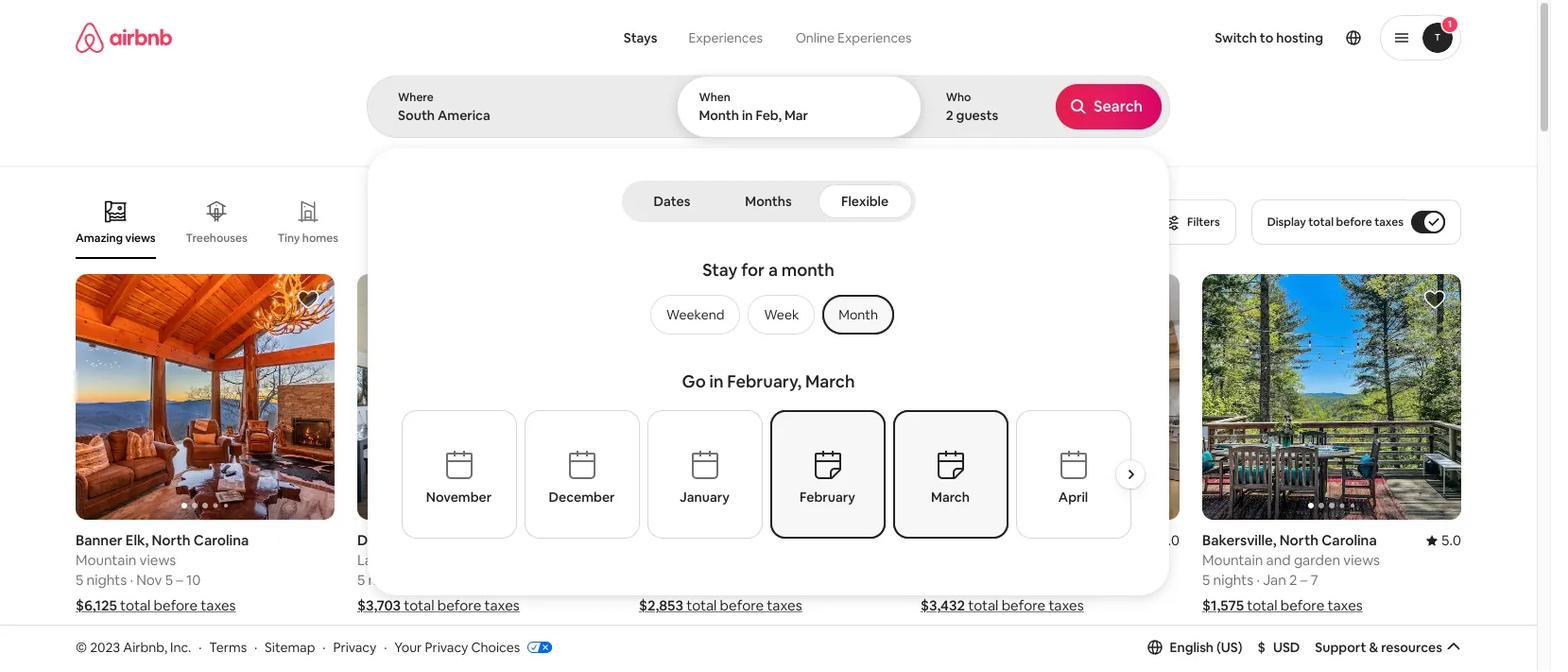 Task type: locate. For each thing, give the bounding box(es) containing it.
group
[[76, 185, 1138, 259], [76, 274, 335, 520], [357, 274, 617, 520], [639, 274, 898, 520], [921, 274, 1180, 520], [1203, 274, 1462, 520], [643, 295, 895, 335], [76, 653, 335, 670], [357, 653, 617, 670], [639, 653, 898, 670], [639, 653, 898, 670], [921, 653, 1180, 670], [1203, 653, 1462, 670]]

0 horizontal spatial experiences
[[689, 29, 763, 46]]

march button
[[893, 410, 1009, 539]]

before inside banner elk, north carolina mountain views 5 nights · nov 5 – 10 $6,125 total before taxes
[[154, 597, 198, 615]]

3 nights from the left
[[1214, 571, 1254, 589]]

experiences inside button
[[689, 29, 763, 46]]

in
[[742, 107, 753, 124], [710, 371, 724, 392]]

carolina inside denver, north carolina lake views 5 nights $3,703 total before taxes
[[453, 532, 509, 550]]

experiences
[[689, 29, 763, 46], [838, 29, 912, 46]]

when month in feb, mar
[[699, 90, 809, 124]]

2023
[[90, 639, 120, 656]]

carolina up 10
[[194, 532, 249, 550]]

–
[[176, 571, 183, 589], [1301, 571, 1308, 589]]

2 right jan
[[1290, 571, 1298, 589]]

privacy
[[333, 639, 377, 656], [425, 639, 468, 656]]

1 5.0 from the left
[[596, 532, 617, 550]]

0 horizontal spatial nights
[[87, 571, 127, 589]]

terms link
[[209, 639, 247, 656]]

mountain inside banner elk, north carolina mountain views 5 nights · nov 5 – 10 $6,125 total before taxes
[[76, 552, 136, 570]]

total down jan
[[1248, 597, 1278, 615]]

garden
[[1294, 552, 1341, 570]]

1 horizontal spatial privacy
[[425, 639, 468, 656]]

1 mountain from the left
[[76, 552, 136, 570]]

3 5.0 from the left
[[1442, 532, 1462, 550]]

march inside button
[[932, 489, 970, 506]]

tab list inside stays tab panel
[[626, 181, 912, 222]]

tab list
[[626, 181, 912, 222]]

0 horizontal spatial in
[[710, 371, 724, 392]]

north inside banner elk, north carolina mountain views 5 nights · nov 5 – 10 $6,125 total before taxes
[[152, 532, 191, 550]]

total right $3,703 on the left bottom of the page
[[404, 597, 435, 615]]

in right the go at the left bottom of the page
[[710, 371, 724, 392]]

5.0
[[596, 532, 617, 550], [1160, 532, 1180, 550], [1442, 532, 1462, 550]]

before
[[1337, 215, 1373, 230], [154, 597, 198, 615], [438, 597, 482, 615], [720, 597, 764, 615], [1002, 597, 1046, 615], [1281, 597, 1325, 615]]

1 – from the left
[[176, 571, 183, 589]]

month inside when month in feb, mar
[[699, 107, 740, 124]]

0 vertical spatial 2
[[946, 107, 954, 124]]

1 horizontal spatial march
[[932, 489, 970, 506]]

1 horizontal spatial 5.0
[[1160, 532, 1180, 550]]

who 2 guests
[[946, 90, 999, 124]]

3 5 from the left
[[357, 571, 365, 589]]

0 horizontal spatial –
[[176, 571, 183, 589]]

for
[[742, 259, 765, 281]]

nights inside banner elk, north carolina mountain views 5 nights · nov 5 – 10 $6,125 total before taxes
[[87, 571, 127, 589]]

north up garden
[[1280, 532, 1319, 550]]

1 north from the left
[[152, 532, 191, 550]]

when
[[699, 90, 731, 105]]

who
[[946, 90, 972, 105]]

1 nights from the left
[[87, 571, 127, 589]]

november
[[426, 489, 492, 506]]

group containing amazing views
[[76, 185, 1138, 259]]

2 down who
[[946, 107, 954, 124]]

1 privacy from the left
[[333, 639, 377, 656]]

2 north from the left
[[411, 532, 450, 550]]

1 vertical spatial in
[[710, 371, 724, 392]]

in left feb,
[[742, 107, 753, 124]]

march right february,
[[806, 371, 855, 392]]

views inside bakersville, north carolina mountain and garden views 5 nights · jan 2 – 7 $1,575 total before taxes
[[1344, 552, 1381, 570]]

1
[[1449, 18, 1453, 30]]

privacy right your
[[425, 639, 468, 656]]

mountain down banner
[[76, 552, 136, 570]]

february
[[800, 489, 856, 506]]

filters
[[1188, 215, 1221, 230]]

5 up $6,125
[[76, 571, 83, 589]]

2 inside who 2 guests
[[946, 107, 954, 124]]

english (us)
[[1170, 639, 1243, 656]]

guests
[[957, 107, 999, 124]]

old fort, north carolina
[[921, 532, 1080, 550]]

north right fort,
[[982, 532, 1022, 550]]

bakersville,
[[1203, 532, 1277, 550]]

– left 10
[[176, 571, 183, 589]]

february button
[[770, 410, 886, 539]]

old
[[921, 532, 945, 550]]

north down january
[[689, 532, 728, 550]]

add to wishlist: bakersville, north carolina image
[[1424, 288, 1447, 311]]

1 vertical spatial 2
[[1290, 571, 1298, 589]]

views
[[125, 231, 156, 246], [140, 552, 176, 570], [391, 552, 427, 570], [1344, 552, 1381, 570]]

None search field
[[367, 0, 1171, 596]]

bakersville, north carolina mountain and garden views 5 nights · jan 2 – 7 $1,575 total before taxes
[[1203, 532, 1381, 615]]

1 horizontal spatial –
[[1301, 571, 1308, 589]]

amazing views
[[76, 231, 156, 246]]

fort,
[[948, 532, 979, 550]]

5 up $1,575
[[1203, 571, 1211, 589]]

march up fort,
[[932, 489, 970, 506]]

go in february, march group
[[401, 363, 1153, 571]]

experiences up 'when'
[[689, 29, 763, 46]]

north right 'denver,'
[[411, 532, 450, 550]]

where
[[398, 90, 434, 105]]

1 vertical spatial month
[[839, 306, 878, 323]]

1 horizontal spatial in
[[742, 107, 753, 124]]

group inside stay for a month group
[[643, 295, 895, 335]]

tiny
[[278, 231, 300, 246]]

0 horizontal spatial 5.0
[[596, 532, 617, 550]]

4 carolina from the left
[[1025, 532, 1080, 550]]

· inside banner elk, north carolina mountain views 5 nights · nov 5 – 10 $6,125 total before taxes
[[130, 571, 133, 589]]

1 horizontal spatial 5.0 out of 5 average rating image
[[1427, 532, 1462, 550]]

stay for a month
[[703, 259, 835, 281]]

5.0 out of 5 average rating image
[[1145, 532, 1180, 550], [1427, 532, 1462, 550]]

inc.
[[170, 639, 191, 656]]

5 north from the left
[[1280, 532, 1319, 550]]

· left your
[[384, 639, 387, 656]]

views right garden
[[1344, 552, 1381, 570]]

carolina
[[194, 532, 249, 550], [453, 532, 509, 550], [731, 532, 786, 550], [1025, 532, 1080, 550], [1322, 532, 1378, 550]]

0 horizontal spatial 2
[[946, 107, 954, 124]]

2 horizontal spatial nights
[[1214, 571, 1254, 589]]

carolina inside bakersville, north carolina mountain and garden views 5 nights · jan 2 – 7 $1,575 total before taxes
[[1322, 532, 1378, 550]]

$3,703
[[357, 597, 401, 615]]

1 5.0 out of 5 average rating image from the left
[[1145, 532, 1180, 550]]

· left jan
[[1257, 571, 1260, 589]]

5
[[76, 571, 83, 589], [165, 571, 173, 589], [357, 571, 365, 589], [1203, 571, 1211, 589]]

privacy down $3,703 on the left bottom of the page
[[333, 639, 377, 656]]

total right $2,853
[[687, 597, 717, 615]]

0 vertical spatial march
[[806, 371, 855, 392]]

terms
[[209, 639, 247, 656]]

nov
[[136, 571, 162, 589]]

1 carolina from the left
[[194, 532, 249, 550]]

2 privacy from the left
[[425, 639, 468, 656]]

1 horizontal spatial experiences
[[838, 29, 912, 46]]

5.0 for bakersville, north carolina mountain and garden views 5 nights · jan 2 – 7 $1,575 total before taxes
[[1442, 532, 1462, 550]]

views down 'denver,'
[[391, 552, 427, 570]]

2 mountain from the left
[[1203, 552, 1264, 570]]

$3,432
[[921, 597, 966, 615]]

· left nov
[[130, 571, 133, 589]]

1 horizontal spatial nights
[[368, 571, 409, 589]]

· right terms link
[[254, 639, 257, 656]]

north right the elk,
[[152, 532, 191, 550]]

in inside go in february, march group
[[710, 371, 724, 392]]

4 5 from the left
[[1203, 571, 1211, 589]]

2 experiences from the left
[[838, 29, 912, 46]]

support & resources button
[[1316, 639, 1462, 656]]

filters button
[[1149, 200, 1237, 245]]

tab list containing dates
[[626, 181, 912, 222]]

month right week
[[839, 306, 878, 323]]

group containing weekend
[[643, 295, 895, 335]]

Where field
[[398, 107, 645, 124]]

carolina for denver, north carolina lake views 5 nights $3,703 total before taxes
[[453, 532, 509, 550]]

taxes inside banner elk, north carolina mountain views 5 nights · nov 5 – 10 $6,125 total before taxes
[[201, 597, 236, 615]]

carolina for boone, north carolina
[[731, 532, 786, 550]]

nights inside denver, north carolina lake views 5 nights $3,703 total before taxes
[[368, 571, 409, 589]]

0 vertical spatial month
[[699, 107, 740, 124]]

2 5.0 from the left
[[1160, 532, 1180, 550]]

0 horizontal spatial 5.0 out of 5 average rating image
[[1145, 532, 1180, 550]]

total right display
[[1309, 215, 1334, 230]]

mountain inside bakersville, north carolina mountain and garden views 5 nights · jan 2 – 7 $1,575 total before taxes
[[1203, 552, 1264, 570]]

2
[[946, 107, 954, 124], [1290, 571, 1298, 589]]

to
[[1260, 29, 1274, 46]]

views right amazing
[[125, 231, 156, 246]]

nights inside bakersville, north carolina mountain and garden views 5 nights · jan 2 – 7 $1,575 total before taxes
[[1214, 571, 1254, 589]]

amazing
[[76, 231, 123, 246]]

experiences right online
[[838, 29, 912, 46]]

north for boone, north carolina
[[689, 532, 728, 550]]

north inside bakersville, north carolina mountain and garden views 5 nights · jan 2 – 7 $1,575 total before taxes
[[1280, 532, 1319, 550]]

mar
[[785, 107, 809, 124]]

switch to hosting link
[[1204, 18, 1335, 58]]

nights up $1,575
[[1214, 571, 1254, 589]]

2 inside bakersville, north carolina mountain and garden views 5 nights · jan 2 – 7 $1,575 total before taxes
[[1290, 571, 1298, 589]]

1 vertical spatial march
[[932, 489, 970, 506]]

nights up $6,125
[[87, 571, 127, 589]]

carolina up the $2,853 total before taxes at the bottom of page
[[731, 532, 786, 550]]

5 down lake
[[357, 571, 365, 589]]

3 carolina from the left
[[731, 532, 786, 550]]

views up nov
[[140, 552, 176, 570]]

windmills
[[369, 231, 421, 246]]

homes
[[302, 231, 339, 246]]

stays tab panel
[[367, 76, 1171, 596]]

support
[[1316, 639, 1367, 656]]

carolina up garden
[[1322, 532, 1378, 550]]

1 button
[[1381, 15, 1462, 61]]

· left privacy link
[[323, 639, 326, 656]]

– inside bakersville, north carolina mountain and garden views 5 nights · jan 2 – 7 $1,575 total before taxes
[[1301, 571, 1308, 589]]

0 horizontal spatial privacy
[[333, 639, 377, 656]]

&
[[1370, 639, 1379, 656]]

english
[[1170, 639, 1214, 656]]

1 horizontal spatial 2
[[1290, 571, 1298, 589]]

add to wishlist: old fort, north carolina image
[[1142, 288, 1165, 311]]

week
[[765, 306, 799, 323]]

views inside group
[[125, 231, 156, 246]]

5 right nov
[[165, 571, 173, 589]]

2 – from the left
[[1301, 571, 1308, 589]]

mountain down bakersville, on the right of page
[[1203, 552, 1264, 570]]

$ usd
[[1258, 639, 1301, 656]]

before right display
[[1337, 215, 1373, 230]]

month inside group
[[839, 306, 878, 323]]

2 5.0 out of 5 average rating image from the left
[[1427, 532, 1462, 550]]

month down 'when'
[[699, 107, 740, 124]]

carolina down april
[[1025, 532, 1080, 550]]

$1,575
[[1203, 597, 1245, 615]]

tiny homes
[[278, 231, 339, 246]]

carolina down the november
[[453, 532, 509, 550]]

2 carolina from the left
[[453, 532, 509, 550]]

north inside denver, north carolina lake views 5 nights $3,703 total before taxes
[[411, 532, 450, 550]]

mountain
[[76, 552, 136, 570], [1203, 552, 1264, 570]]

months
[[746, 193, 792, 210]]

nights down lake
[[368, 571, 409, 589]]

5 inside denver, north carolina lake views 5 nights $3,703 total before taxes
[[357, 571, 365, 589]]

0 horizontal spatial month
[[699, 107, 740, 124]]

march
[[806, 371, 855, 392], [932, 489, 970, 506]]

north
[[152, 532, 191, 550], [411, 532, 450, 550], [689, 532, 728, 550], [982, 532, 1022, 550], [1280, 532, 1319, 550]]

online experiences link
[[779, 19, 929, 57]]

taxes
[[1375, 215, 1404, 230], [201, 597, 236, 615], [485, 597, 520, 615], [767, 597, 802, 615], [1049, 597, 1084, 615], [1328, 597, 1363, 615]]

– left 7
[[1301, 571, 1308, 589]]

1 horizontal spatial mountain
[[1203, 552, 1264, 570]]

0 vertical spatial in
[[742, 107, 753, 124]]

weekend
[[667, 306, 725, 323]]

1 horizontal spatial month
[[839, 306, 878, 323]]

5 carolina from the left
[[1322, 532, 1378, 550]]

total down nov
[[120, 597, 151, 615]]

before up your privacy choices
[[438, 597, 482, 615]]

total inside bakersville, north carolina mountain and garden views 5 nights · jan 2 – 7 $1,575 total before taxes
[[1248, 597, 1278, 615]]

north for bakersville, north carolina mountain and garden views 5 nights · jan 2 – 7 $1,575 total before taxes
[[1280, 532, 1319, 550]]

display total before taxes button
[[1252, 200, 1462, 245]]

2 horizontal spatial 5.0
[[1442, 532, 1462, 550]]

month
[[782, 259, 835, 281]]

3 north from the left
[[689, 532, 728, 550]]

1 experiences from the left
[[689, 29, 763, 46]]

0 horizontal spatial mountain
[[76, 552, 136, 570]]

before down 10
[[154, 597, 198, 615]]

2 nights from the left
[[368, 571, 409, 589]]

views inside banner elk, north carolina mountain views 5 nights · nov 5 – 10 $6,125 total before taxes
[[140, 552, 176, 570]]

online experiences
[[796, 29, 912, 46]]

before down 7
[[1281, 597, 1325, 615]]



Task type: vqa. For each thing, say whether or not it's contained in the screenshot.
'Stays' tab panel
yes



Task type: describe. For each thing, give the bounding box(es) containing it.
– inside banner elk, north carolina mountain views 5 nights · nov 5 – 10 $6,125 total before taxes
[[176, 571, 183, 589]]

in inside when month in feb, mar
[[742, 107, 753, 124]]

february,
[[727, 371, 802, 392]]

banner
[[76, 532, 123, 550]]

choices
[[471, 639, 520, 656]]

· inside bakersville, north carolina mountain and garden views 5 nights · jan 2 – 7 $1,575 total before taxes
[[1257, 571, 1260, 589]]

$3,432 total before taxes
[[921, 597, 1084, 615]]

5.0 out of 5 average rating image for old fort, north carolina
[[1145, 532, 1180, 550]]

go in february, march
[[682, 371, 855, 392]]

dates button
[[626, 184, 719, 218]]

stay
[[703, 259, 738, 281]]

april
[[1059, 489, 1089, 506]]

4.86 out of 5 average rating image
[[855, 532, 898, 550]]

before down old fort, north carolina
[[1002, 597, 1046, 615]]

support & resources
[[1316, 639, 1443, 656]]

©
[[76, 639, 87, 656]]

boone,
[[639, 532, 686, 550]]

4 north from the left
[[982, 532, 1022, 550]]

elk,
[[126, 532, 149, 550]]

taxes inside button
[[1375, 215, 1404, 230]]

carolina inside banner elk, north carolina mountain views 5 nights · nov 5 – 10 $6,125 total before taxes
[[194, 532, 249, 550]]

· right inc. at the left
[[199, 639, 202, 656]]

usd
[[1274, 639, 1301, 656]]

$6,125
[[76, 597, 117, 615]]

online
[[796, 29, 835, 46]]

a
[[769, 259, 778, 281]]

display total before taxes
[[1268, 215, 1404, 230]]

english (us) button
[[1148, 639, 1243, 656]]

© 2023 airbnb, inc. ·
[[76, 639, 202, 656]]

$
[[1258, 639, 1266, 656]]

switch to hosting
[[1215, 29, 1324, 46]]

1 5 from the left
[[76, 571, 83, 589]]

jan
[[1264, 571, 1287, 589]]

$2,853
[[639, 597, 684, 615]]

(us)
[[1217, 639, 1243, 656]]

hosting
[[1277, 29, 1324, 46]]

add to wishlist: banner elk, north carolina image
[[297, 288, 320, 311]]

0 horizontal spatial march
[[806, 371, 855, 392]]

months button
[[723, 184, 815, 218]]

privacy link
[[333, 639, 377, 656]]

january
[[680, 489, 730, 506]]

your privacy choices link
[[395, 639, 552, 657]]

7
[[1311, 571, 1319, 589]]

december
[[549, 489, 615, 506]]

profile element
[[958, 0, 1462, 76]]

total inside banner elk, north carolina mountain views 5 nights · nov 5 – 10 $6,125 total before taxes
[[120, 597, 151, 615]]

denver,
[[357, 532, 408, 550]]

boone, north carolina
[[639, 532, 786, 550]]

5 inside bakersville, north carolina mountain and garden views 5 nights · jan 2 – 7 $1,575 total before taxes
[[1203, 571, 1211, 589]]

november button
[[401, 410, 517, 539]]

5.0 out of 5 average rating image
[[581, 532, 617, 550]]

total inside button
[[1309, 215, 1334, 230]]

$2,853 total before taxes
[[639, 597, 802, 615]]

december button
[[524, 410, 640, 539]]

your
[[395, 639, 422, 656]]

taxes inside bakersville, north carolina mountain and garden views 5 nights · jan 2 – 7 $1,575 total before taxes
[[1328, 597, 1363, 615]]

experiences inside "link"
[[838, 29, 912, 46]]

total inside denver, north carolina lake views 5 nights $3,703 total before taxes
[[404, 597, 435, 615]]

dates
[[654, 193, 691, 210]]

2 5 from the left
[[165, 571, 173, 589]]

taxes inside denver, north carolina lake views 5 nights $3,703 total before taxes
[[485, 597, 520, 615]]

stays
[[624, 29, 658, 46]]

10
[[186, 571, 201, 589]]

denver, north carolina lake views 5 nights $3,703 total before taxes
[[357, 532, 520, 615]]

north for denver, north carolina lake views 5 nights $3,703 total before taxes
[[411, 532, 450, 550]]

go
[[682, 371, 706, 392]]

add to wishlist: boone, north carolina image
[[861, 288, 883, 311]]

january button
[[647, 410, 763, 539]]

flexible
[[842, 193, 889, 210]]

before inside denver, north carolina lake views 5 nights $3,703 total before taxes
[[438, 597, 482, 615]]

experiences button
[[673, 19, 779, 57]]

before down boone, north carolina
[[720, 597, 764, 615]]

total right $3,432
[[969, 597, 999, 615]]

banner elk, north carolina mountain views 5 nights · nov 5 – 10 $6,125 total before taxes
[[76, 532, 249, 615]]

stay for a month group
[[461, 252, 1076, 363]]

terms · sitemap · privacy ·
[[209, 639, 387, 656]]

flexible button
[[818, 184, 912, 218]]

sitemap
[[265, 639, 315, 656]]

airbnb,
[[123, 639, 167, 656]]

5.0 out of 5 average rating image for bakersville, north carolina
[[1427, 532, 1462, 550]]

april button
[[1016, 410, 1131, 539]]

views inside denver, north carolina lake views 5 nights $3,703 total before taxes
[[391, 552, 427, 570]]

stays button
[[609, 19, 673, 57]]

carolina for bakersville, north carolina mountain and garden views 5 nights · jan 2 – 7 $1,575 total before taxes
[[1322, 532, 1378, 550]]

before inside bakersville, north carolina mountain and garden views 5 nights · jan 2 – 7 $1,575 total before taxes
[[1281, 597, 1325, 615]]

lake
[[357, 552, 388, 570]]

resources
[[1382, 639, 1443, 656]]

sitemap link
[[265, 639, 315, 656]]

none search field containing stay for a month
[[367, 0, 1171, 596]]

your privacy choices
[[395, 639, 520, 656]]

switch
[[1215, 29, 1258, 46]]

4.86
[[870, 532, 898, 550]]

before inside button
[[1337, 215, 1373, 230]]

feb,
[[756, 107, 782, 124]]

5.0 for denver, north carolina lake views 5 nights $3,703 total before taxes
[[596, 532, 617, 550]]

what can we help you find? tab list
[[609, 19, 779, 57]]

and
[[1267, 552, 1291, 570]]

treehouses
[[186, 231, 248, 246]]

display
[[1268, 215, 1307, 230]]



